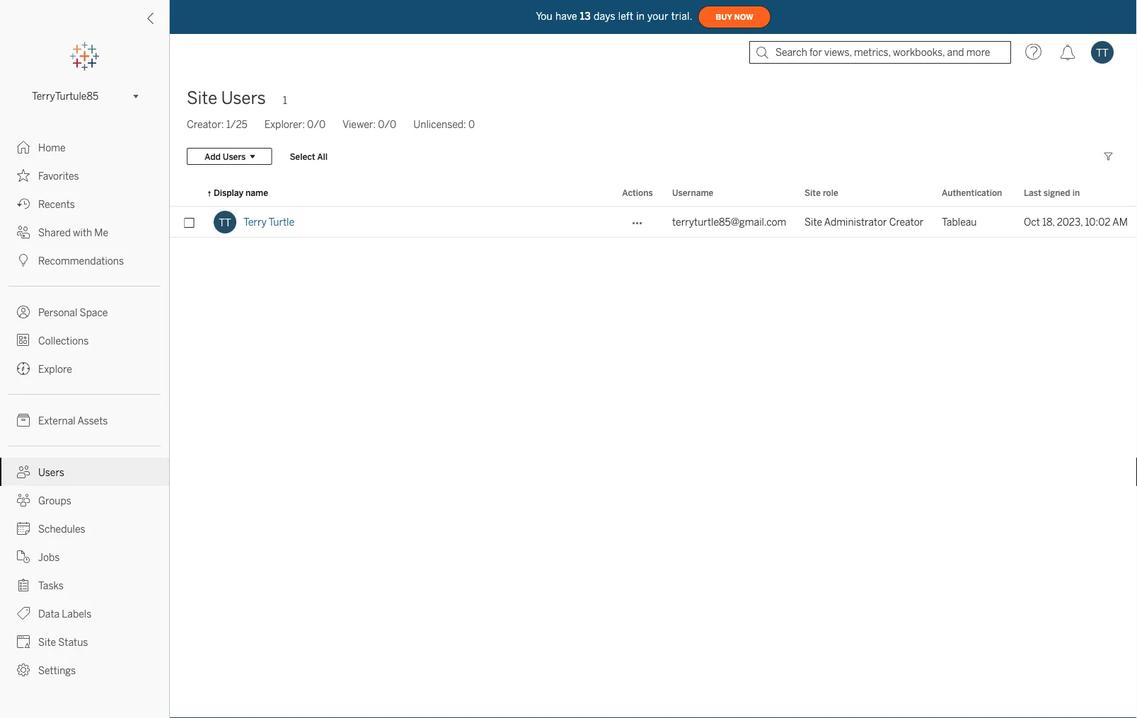Task type: describe. For each thing, give the bounding box(es) containing it.
am
[[1113, 216, 1129, 228]]

recommendations link
[[0, 246, 169, 275]]

add users
[[205, 151, 246, 162]]

home
[[38, 142, 66, 154]]

last signed in
[[1025, 188, 1081, 198]]

10:02
[[1086, 216, 1111, 228]]

display name
[[214, 188, 268, 198]]

explorer: 0/0
[[265, 119, 326, 130]]

schedules
[[38, 524, 85, 535]]

you
[[536, 10, 553, 22]]

personal space link
[[0, 298, 169, 326]]

tableau
[[942, 216, 977, 228]]

buy now button
[[699, 6, 772, 28]]

2023,
[[1058, 216, 1084, 228]]

terryturtule85
[[32, 90, 99, 102]]

users for site users
[[221, 88, 266, 108]]

external assets link
[[0, 406, 169, 435]]

tasks
[[38, 580, 64, 592]]

0/0 for viewer: 0/0
[[378, 119, 397, 130]]

terryturtle85@gmail.com
[[673, 216, 787, 228]]

authentication
[[942, 188, 1003, 198]]

1 horizontal spatial in
[[1073, 188, 1081, 198]]

terry turtle link
[[244, 207, 295, 238]]

buy now
[[716, 13, 754, 21]]

terryturtule85 button
[[26, 88, 143, 105]]

oct 18, 2023, 10:02 am
[[1025, 216, 1129, 228]]

your
[[648, 10, 669, 22]]

favorites
[[38, 170, 79, 182]]

users for add users
[[223, 151, 246, 162]]

site administrator creator
[[805, 216, 924, 228]]

site users
[[187, 88, 266, 108]]

terry
[[244, 216, 267, 228]]

jobs
[[38, 552, 60, 564]]

space
[[80, 307, 108, 319]]

site for site users
[[187, 88, 217, 108]]

creator
[[890, 216, 924, 228]]

display
[[214, 188, 244, 198]]

explorer:
[[265, 119, 305, 130]]

groups link
[[0, 486, 169, 515]]

navigation panel element
[[0, 42, 169, 685]]

oct
[[1025, 216, 1041, 228]]

shared with me
[[38, 227, 108, 239]]

add users button
[[187, 148, 272, 165]]

site role
[[805, 188, 839, 198]]

left
[[619, 10, 634, 22]]

0 vertical spatial in
[[637, 10, 645, 22]]

shared with me link
[[0, 218, 169, 246]]

home link
[[0, 133, 169, 161]]

name
[[246, 188, 268, 198]]

external assets
[[38, 415, 108, 427]]

groups
[[38, 495, 71, 507]]

explore
[[38, 364, 72, 375]]

trial.
[[672, 10, 693, 22]]

1/25
[[226, 119, 248, 130]]

role
[[823, 188, 839, 198]]

site status
[[38, 637, 88, 649]]

schedules link
[[0, 515, 169, 543]]

with
[[73, 227, 92, 239]]

unlicensed:
[[414, 119, 467, 130]]

1
[[283, 95, 287, 107]]

assets
[[77, 415, 108, 427]]

me
[[94, 227, 108, 239]]

have
[[556, 10, 578, 22]]

collections link
[[0, 326, 169, 355]]

settings
[[38, 665, 76, 677]]



Task type: vqa. For each thing, say whether or not it's contained in the screenshot.
Accelerators
no



Task type: locate. For each thing, give the bounding box(es) containing it.
jobs link
[[0, 543, 169, 571]]

settings link
[[0, 656, 169, 685]]

username
[[673, 188, 714, 198]]

users link
[[0, 458, 169, 486]]

select all button
[[281, 148, 337, 165]]

in right signed
[[1073, 188, 1081, 198]]

users
[[221, 88, 266, 108], [223, 151, 246, 162], [38, 467, 64, 479]]

site for site status
[[38, 637, 56, 649]]

site left 'status'
[[38, 637, 56, 649]]

users up the groups at bottom
[[38, 467, 64, 479]]

actions
[[623, 188, 653, 198]]

0/0
[[307, 119, 326, 130], [378, 119, 397, 130]]

data
[[38, 609, 60, 620]]

0 horizontal spatial 0/0
[[307, 119, 326, 130]]

grid containing terry turtle
[[170, 180, 1138, 719]]

creator: 1/25
[[187, 119, 248, 130]]

1 vertical spatial users
[[223, 151, 246, 162]]

1 vertical spatial in
[[1073, 188, 1081, 198]]

collections
[[38, 335, 89, 347]]

site inside "link"
[[38, 637, 56, 649]]

viewer:
[[343, 119, 376, 130]]

0
[[469, 119, 475, 130]]

select all
[[290, 151, 328, 162]]

unlicensed: 0
[[414, 119, 475, 130]]

row containing terry turtle
[[170, 207, 1138, 238]]

in
[[637, 10, 645, 22], [1073, 188, 1081, 198]]

status
[[58, 637, 88, 649]]

last
[[1025, 188, 1042, 198]]

turtle
[[269, 216, 295, 228]]

1 0/0 from the left
[[307, 119, 326, 130]]

administrator
[[825, 216, 888, 228]]

site up creator: on the top of page
[[187, 88, 217, 108]]

terry turtle
[[244, 216, 295, 228]]

buy
[[716, 13, 733, 21]]

add
[[205, 151, 221, 162]]

in right left
[[637, 10, 645, 22]]

site for site role
[[805, 188, 821, 198]]

all
[[317, 151, 328, 162]]

site for site administrator creator
[[805, 216, 823, 228]]

you have 13 days left in your trial.
[[536, 10, 693, 22]]

site left role
[[805, 188, 821, 198]]

shared
[[38, 227, 71, 239]]

Search for views, metrics, workbooks, and more text field
[[750, 41, 1012, 64]]

data labels link
[[0, 600, 169, 628]]

signed
[[1044, 188, 1071, 198]]

labels
[[62, 609, 92, 620]]

explore link
[[0, 355, 169, 383]]

users right the add
[[223, 151, 246, 162]]

recents
[[38, 199, 75, 210]]

2 0/0 from the left
[[378, 119, 397, 130]]

13
[[580, 10, 591, 22]]

site
[[187, 88, 217, 108], [805, 188, 821, 198], [805, 216, 823, 228], [38, 637, 56, 649]]

0 vertical spatial users
[[221, 88, 266, 108]]

viewer: 0/0
[[343, 119, 397, 130]]

0 horizontal spatial in
[[637, 10, 645, 22]]

row
[[170, 207, 1138, 238]]

18,
[[1043, 216, 1055, 228]]

tasks link
[[0, 571, 169, 600]]

select
[[290, 151, 315, 162]]

personal space
[[38, 307, 108, 319]]

users inside users "link"
[[38, 467, 64, 479]]

site down site role
[[805, 216, 823, 228]]

days
[[594, 10, 616, 22]]

external
[[38, 415, 76, 427]]

main navigation. press the up and down arrow keys to access links. element
[[0, 133, 169, 685]]

recommendations
[[38, 255, 124, 267]]

creator:
[[187, 119, 224, 130]]

users up 1/25
[[221, 88, 266, 108]]

site status link
[[0, 628, 169, 656]]

now
[[735, 13, 754, 21]]

0/0 right "viewer:"
[[378, 119, 397, 130]]

grid
[[170, 180, 1138, 719]]

users inside add users dropdown button
[[223, 151, 246, 162]]

0/0 for explorer: 0/0
[[307, 119, 326, 130]]

1 horizontal spatial 0/0
[[378, 119, 397, 130]]

2 vertical spatial users
[[38, 467, 64, 479]]

favorites link
[[0, 161, 169, 190]]

data labels
[[38, 609, 92, 620]]

0/0 right explorer:
[[307, 119, 326, 130]]

site inside row
[[805, 216, 823, 228]]

personal
[[38, 307, 77, 319]]



